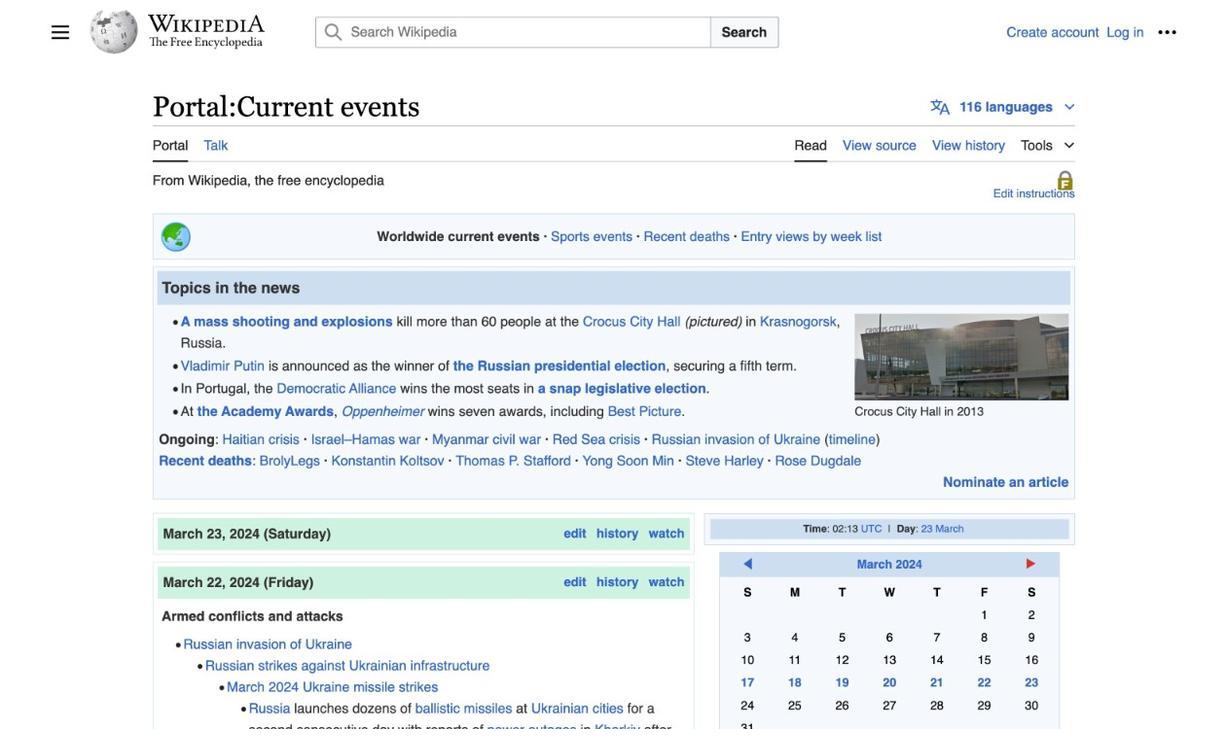 Task type: describe. For each thing, give the bounding box(es) containing it.
Search Wikipedia search field
[[315, 17, 711, 48]]

wikipedia image
[[148, 15, 265, 32]]

menu image
[[51, 22, 70, 42]]



Task type: vqa. For each thing, say whether or not it's contained in the screenshot.
broadcast inside the as NBC also holds the U.S. broadcast rights to the Olympics). CBS, to an extent, also benefited from holding rights to the Super Bowl in the same year that it held the rights to the
no



Task type: locate. For each thing, give the bounding box(es) containing it.
the free encyclopedia image
[[149, 37, 263, 50]]

None search field
[[292, 17, 1007, 48]]

march 22 region
[[153, 562, 695, 730]]

log in and more options image
[[1158, 22, 1177, 42]]

globe icon image
[[160, 221, 191, 252]]

main content
[[51, 88, 1177, 730]]

crocus city hall in 2013 image
[[855, 314, 1069, 401]]

region
[[153, 267, 1075, 500]]

page protected image
[[1056, 171, 1075, 190]]

march 23 region
[[153, 513, 695, 555]]

language progressive image
[[931, 97, 950, 117]]

personal tools navigation
[[1007, 17, 1183, 48]]



